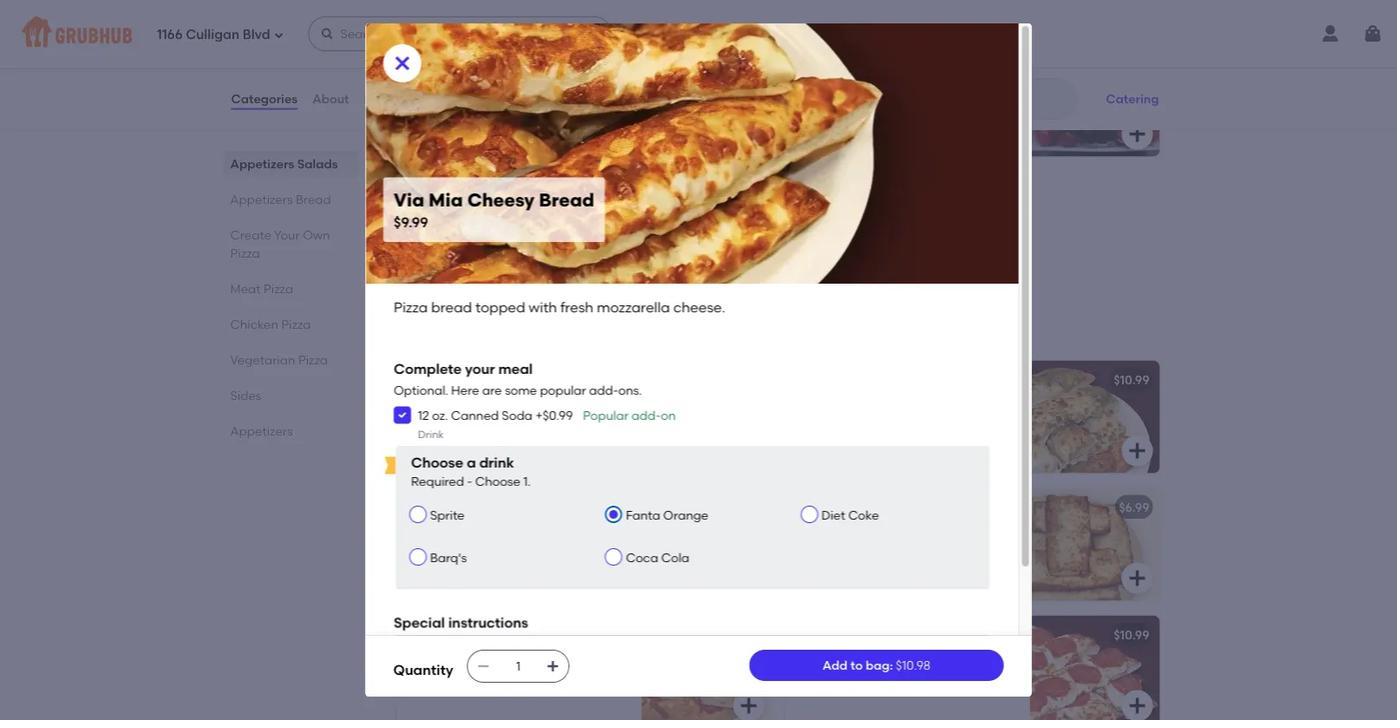 Task type: locate. For each thing, give the bounding box(es) containing it.
1 vertical spatial $9.99
[[731, 183, 761, 198]]

cucumber, inside ', artichoke hearts, olives, cucumber, pepperoncini and carrots.'
[[937, 98, 1000, 113]]

1 horizontal spatial add-
[[631, 408, 661, 422]]

bread
[[539, 189, 594, 211], [296, 192, 331, 206], [502, 373, 538, 387], [835, 500, 872, 515], [494, 628, 530, 642]]

artichoke down onion, at the top of page
[[512, 226, 568, 240]]

lettuce,
[[407, 80, 455, 95], [796, 80, 844, 95], [407, 208, 455, 223]]

+
[[535, 408, 543, 422]]

topped inside 1/2 loaf french bread. special garlic sauce and via mia spices, topped with mozzarella
[[950, 542, 993, 557]]

chicken
[[230, 317, 279, 331]]

via for via mia cheesy bread
[[407, 373, 427, 387]]

fresh for pepperoni sticks
[[941, 652, 970, 667]]

0 horizontal spatial pizza bread topped with fresh mozzarella
[[407, 397, 581, 430]]

reviews
[[364, 91, 412, 106]]

hearts,
[[855, 98, 895, 113], [571, 226, 611, 240]]

bread inside tab
[[296, 192, 331, 206]]

$9.99 for lettuce, ham, cucumber, tomatoes,
[[731, 56, 761, 71]]

1 vertical spatial cucumber,
[[937, 98, 1000, 113]]

svg image
[[274, 30, 284, 40], [392, 53, 413, 74], [1127, 568, 1148, 589], [477, 659, 491, 673], [739, 696, 760, 717]]

and
[[576, 98, 599, 113], [877, 116, 901, 130], [537, 243, 560, 258], [453, 542, 476, 557], [835, 542, 858, 557], [453, 670, 476, 685], [908, 670, 931, 685]]

appetizers for salads
[[230, 156, 294, 171]]

, down via mia chef salad
[[450, 98, 453, 113]]

lettuce, for lettuce, tomatoes,
[[796, 80, 844, 95]]

meat
[[230, 281, 261, 296]]

$9.99 inside 'via mia cheesy bread $9.99'
[[393, 213, 428, 230]]

pizza
[[230, 246, 260, 260], [264, 281, 293, 296], [393, 299, 428, 316], [281, 317, 311, 331], [298, 352, 328, 367], [407, 397, 437, 412], [407, 525, 437, 539], [407, 652, 437, 667], [796, 652, 826, 667]]

Search Via Mia Pizza search field
[[911, 91, 1044, 108]]

lettuce, ham, cucumber, tomatoes, cheese
[[407, 80, 617, 113]]

$10.99 button
[[786, 361, 1160, 474]]

olives, up carrots,
[[407, 226, 443, 240]]

greek
[[455, 183, 491, 198], [455, 628, 491, 642]]

olives, inside ', artichoke hearts, olives, cucumber, pepperoncini and carrots.'
[[898, 98, 934, 113]]

0 vertical spatial pepperoncini
[[494, 98, 573, 113]]

0 vertical spatial choose
[[411, 454, 463, 471]]

via mia greek bread
[[407, 628, 530, 642]]

$8.99
[[1119, 56, 1150, 71]]

$10.98
[[896, 658, 931, 673]]

2 greek from the top
[[455, 628, 491, 642]]

pizza inside chicken pizza tab
[[281, 317, 311, 331]]

topped down garlic on the right bottom
[[950, 542, 993, 557]]

chicken pizza tab
[[230, 315, 352, 333]]

1 horizontal spatial artichoke
[[796, 98, 852, 113]]

sides tab
[[230, 386, 352, 404]]

2 vertical spatial appetizers
[[230, 423, 293, 438]]

svg image inside main navigation navigation
[[274, 30, 284, 40]]

topped
[[475, 299, 525, 316], [478, 397, 522, 412], [482, 525, 525, 539], [950, 542, 993, 557], [867, 652, 911, 667]]

pizza down jalapeno
[[407, 525, 437, 539]]

pepperoncini down cherry at the top left of page
[[455, 243, 534, 258]]

,
[[952, 80, 955, 95], [450, 98, 453, 113]]

1 horizontal spatial .
[[516, 415, 519, 430]]

mia inside 'via mia cheesy bread $9.99'
[[428, 189, 463, 211]]

1 vertical spatial ,
[[450, 98, 453, 113]]

mozarella
[[555, 525, 613, 539]]

special up the quantity
[[393, 614, 445, 631]]

1 greek from the top
[[455, 183, 491, 198]]

choose down drink on the left bottom
[[475, 474, 520, 489]]

pizza right meat
[[264, 281, 293, 296]]

mia
[[430, 56, 452, 71], [819, 56, 841, 71], [430, 183, 452, 198], [428, 189, 463, 211], [430, 373, 452, 387], [883, 542, 904, 557], [430, 628, 452, 642], [572, 652, 593, 667], [501, 670, 522, 685]]

quantity
[[393, 661, 454, 678]]

tomatoes,
[[557, 80, 617, 95], [847, 80, 907, 95], [499, 208, 559, 223]]

salad
[[487, 56, 521, 71], [892, 56, 927, 71], [494, 183, 529, 198]]

0 vertical spatial sticks
[[467, 500, 503, 515]]

0 vertical spatial special
[[927, 525, 970, 539]]

1 vertical spatial choose
[[475, 474, 520, 489]]

pizza up sides tab
[[298, 352, 328, 367]]

special instructions
[[393, 614, 528, 631]]

via inside 1/2 loaf french bread. special garlic sauce and via mia spices, topped with mozzarella
[[861, 542, 880, 557]]

with
[[528, 299, 557, 316], [525, 397, 549, 412], [528, 525, 553, 539], [796, 560, 821, 575], [522, 652, 547, 667], [913, 652, 938, 667]]

0 vertical spatial ,
[[952, 80, 955, 95]]

blvd
[[243, 27, 270, 43]]

sticks for pepperoni sticks
[[860, 628, 896, 642]]

bread for via mia greek bread
[[494, 628, 530, 642]]

vegetarian pizza
[[230, 352, 328, 367]]

0 vertical spatial .
[[450, 261, 453, 276]]

cheese inside "pizza bread, topped with mozarella cheese and sliced jalapeno peppers."
[[407, 542, 450, 557]]

hearts, down lettuce, tomatoes, cheese
[[855, 98, 895, 113]]

add- down ons.
[[631, 408, 661, 422]]

lettuce, up carrots,
[[407, 208, 455, 223]]

. down carrots,
[[450, 261, 453, 276]]

1 carrots. from the left
[[407, 116, 452, 130]]

greek up dusted
[[455, 628, 491, 642]]

lettuce, down via mia chef salad
[[407, 80, 455, 95]]

. inside the lettuce, cherry tomatoes, onion, olives, cucumber, artichoke hearts, carrots, pepperoncini and feta .
[[450, 261, 453, 276]]

1 vertical spatial greek
[[455, 628, 491, 642]]

lettuce, for lettuce, ham, cucumber, tomatoes,
[[407, 80, 455, 95]]

pizza bread topped with fresh mozzarella for cheese .
[[407, 397, 581, 430]]

tomatoes, inside the lettuce, cherry tomatoes, onion, olives, cucumber, artichoke hearts, carrots, pepperoncini and feta .
[[499, 208, 559, 223]]

.
[[450, 261, 453, 276], [516, 415, 519, 430]]

chicken pizza
[[230, 317, 311, 331]]

pepperoncini inside ', artichoke hearts, olives, cucumber, pepperoncini and carrots.'
[[796, 116, 875, 130]]

0 horizontal spatial .
[[450, 261, 453, 276]]

artichoke
[[796, 98, 852, 113], [512, 226, 568, 240]]

bread
[[431, 299, 472, 316], [440, 397, 476, 412], [440, 652, 476, 667], [829, 652, 864, 667]]

1 horizontal spatial special
[[927, 525, 970, 539]]

0 vertical spatial cheesy
[[467, 189, 534, 211]]

0 horizontal spatial carrots.
[[407, 116, 452, 130]]

create your own pizza tab
[[230, 226, 352, 262]]

add- up 'popular'
[[589, 383, 618, 398]]

$10.99
[[1114, 373, 1150, 387], [725, 628, 761, 642], [1114, 628, 1150, 642]]

via mia chef salad
[[407, 56, 521, 71]]

add- inside complete your meal optional. here are some popular add-ons.
[[589, 383, 618, 398]]

0 vertical spatial hearts,
[[855, 98, 895, 113]]

salad for cucumber,
[[487, 56, 521, 71]]

instructions
[[448, 614, 528, 631]]

0 horizontal spatial artichoke
[[512, 226, 568, 240]]

via inside 'via mia cheesy bread $9.99'
[[393, 189, 424, 211]]

chef
[[455, 56, 484, 71]]

jalapeno sticks
[[407, 500, 503, 515]]

1 vertical spatial sticks
[[860, 628, 896, 642]]

, inside , olives, pepperoncini and carrots.
[[450, 98, 453, 113]]

bread,
[[440, 525, 479, 539]]

via for via mia cheesy bread $9.99
[[393, 189, 424, 211]]

a
[[466, 454, 476, 471]]

cheese inside "pizza bread dusted with via mia feta cheese and via mia seasoning."
[[407, 670, 450, 685]]

. left the +
[[516, 415, 519, 430]]

mia for via mia greek salad
[[430, 183, 452, 198]]

with inside "pizza bread, topped with mozarella cheese and sliced jalapeno peppers."
[[528, 525, 553, 539]]

pizza down create
[[230, 246, 260, 260]]

required
[[411, 474, 464, 489]]

carrots. down search icon in the right of the page
[[904, 116, 949, 130]]

fresh up popular
[[560, 299, 593, 316]]

via mia greek salad image
[[642, 172, 772, 285]]

0 vertical spatial $9.99
[[731, 56, 761, 71]]

pizza bread topped with fresh mozzarella for cheese and pepperoni.
[[796, 652, 970, 685]]

1 horizontal spatial choose
[[475, 474, 520, 489]]

$10.99 inside $10.99 button
[[1114, 373, 1150, 387]]

1 vertical spatial appetizers
[[230, 192, 293, 206]]

and inside the lettuce, cherry tomatoes, onion, olives, cucumber, artichoke hearts, carrots, pepperoncini and feta .
[[537, 243, 560, 258]]

1 vertical spatial fresh
[[552, 397, 581, 412]]

lettuce, down via mia garden salad at the right top of page
[[796, 80, 844, 95]]

orange
[[663, 508, 708, 523]]

2 appetizers from the top
[[230, 192, 293, 206]]

1 vertical spatial special
[[393, 614, 445, 631]]

2 vertical spatial pepperoncini
[[455, 243, 534, 258]]

topped right to
[[867, 652, 911, 667]]

hearts, down onion, at the top of page
[[571, 226, 611, 240]]

, inside ', artichoke hearts, olives, cucumber, pepperoncini and carrots.'
[[952, 80, 955, 95]]

mozzarella down french at the bottom
[[824, 560, 887, 575]]

pizza inside create your own pizza
[[230, 246, 260, 260]]

coca cola
[[626, 551, 689, 565]]

cucumber, up , olives, pepperoncini and carrots.
[[491, 80, 554, 95]]

pizza bread topped with fresh mozzarella
[[407, 397, 581, 430], [796, 652, 970, 685]]

fresh right the +
[[552, 397, 581, 412]]

0 vertical spatial cucumber,
[[491, 80, 554, 95]]

0 vertical spatial add-
[[589, 383, 618, 398]]

salads
[[297, 156, 338, 171]]

fresh up pepperoni.
[[941, 652, 970, 667]]

olives,
[[456, 98, 491, 113], [898, 98, 934, 113], [407, 226, 443, 240]]

dusted
[[478, 652, 519, 667]]

bread down via mia cheesy bread
[[440, 397, 476, 412]]

1 vertical spatial feta
[[596, 652, 620, 667]]

pepperoncini down lettuce, tomatoes, cheese
[[796, 116, 875, 130]]

2 carrots. from the left
[[904, 116, 949, 130]]

lettuce, inside the lettuce, ham, cucumber, tomatoes, cheese
[[407, 80, 455, 95]]

cheesy for via mia cheesy bread
[[455, 373, 499, 387]]

, right search icon in the right of the page
[[952, 80, 955, 95]]

2 vertical spatial fresh
[[941, 652, 970, 667]]

2 vertical spatial cucumber,
[[446, 226, 509, 240]]

1 horizontal spatial pizza bread topped with fresh mozzarella
[[796, 652, 970, 685]]

0 horizontal spatial hearts,
[[571, 226, 611, 240]]

bread down 'via mia greek bread'
[[440, 652, 476, 667]]

bread inside 'via mia cheesy bread $9.99'
[[539, 189, 594, 211]]

1 horizontal spatial sticks
[[860, 628, 896, 642]]

cucumber, down cherry at the top left of page
[[446, 226, 509, 240]]

ham,
[[458, 80, 488, 95]]

main navigation navigation
[[0, 0, 1398, 68]]

pepperoncini inside , olives, pepperoncini and carrots.
[[494, 98, 573, 113]]

are
[[482, 383, 502, 398]]

cheesy
[[467, 189, 534, 211], [455, 373, 499, 387]]

cucumber, right search icon in the right of the page
[[937, 98, 1000, 113]]

olives, down ham,
[[456, 98, 491, 113]]

0 horizontal spatial special
[[393, 614, 445, 631]]

fresh
[[560, 299, 593, 316], [552, 397, 581, 412], [941, 652, 970, 667]]

cheesy left onion, at the top of page
[[467, 189, 534, 211]]

2 horizontal spatial olives,
[[898, 98, 934, 113]]

1 horizontal spatial olives,
[[456, 98, 491, 113]]

about
[[312, 91, 349, 106]]

1 horizontal spatial feta
[[596, 652, 620, 667]]

canned
[[451, 408, 499, 422]]

$0.99
[[543, 408, 573, 422]]

hearts, inside ', artichoke hearts, olives, cucumber, pepperoncini and carrots.'
[[855, 98, 895, 113]]

pizza bread topped with fresh mozzarella cheese.
[[393, 299, 725, 316]]

via mia cheesy bread image
[[642, 361, 772, 474]]

0 vertical spatial appetizers
[[230, 156, 294, 171]]

bread.
[[885, 525, 924, 539]]

jalapeno
[[516, 542, 568, 557]]

pizza down 'via mia greek bread'
[[407, 652, 437, 667]]

via for via mia greek bread
[[407, 628, 427, 642]]

greek up cherry at the top left of page
[[455, 183, 491, 198]]

sticks down -
[[467, 500, 503, 515]]

via mia chef salad image
[[642, 44, 772, 157]]

your
[[274, 227, 300, 242]]

$10.99 for pizza bread topped with fresh mozzarella
[[1114, 373, 1150, 387]]

greek for bread
[[455, 628, 491, 642]]

appetizers for bread
[[230, 192, 293, 206]]

olives, down lettuce, tomatoes, cheese
[[898, 98, 934, 113]]

choose up required
[[411, 454, 463, 471]]

1 horizontal spatial ,
[[952, 80, 955, 95]]

appetizers salads tab
[[230, 154, 352, 173]]

and inside ', artichoke hearts, olives, cucumber, pepperoncini and carrots.'
[[877, 116, 901, 130]]

1 vertical spatial pepperoncini
[[796, 116, 875, 130]]

create
[[230, 227, 272, 242]]

12
[[418, 408, 429, 422]]

cheesy up canned
[[455, 373, 499, 387]]

pizza down meat pizza tab
[[281, 317, 311, 331]]

0 horizontal spatial olives,
[[407, 226, 443, 240]]

1 horizontal spatial carrots.
[[904, 116, 949, 130]]

lettuce, inside the lettuce, cherry tomatoes, onion, olives, cucumber, artichoke hearts, carrots, pepperoncini and feta .
[[407, 208, 455, 223]]

olives, inside , olives, pepperoncini and carrots.
[[456, 98, 491, 113]]

salad up search icon in the right of the page
[[892, 56, 927, 71]]

lettuce, tomatoes, cheese
[[796, 80, 952, 95]]

appetizers down sides
[[230, 423, 293, 438]]

appetizers tab
[[230, 422, 352, 440]]

pizza inside "pizza bread dusted with via mia feta cheese and via mia seasoning."
[[407, 652, 437, 667]]

0 horizontal spatial add-
[[589, 383, 618, 398]]

0 vertical spatial artichoke
[[796, 98, 852, 113]]

pepperoncini down via mia chef salad
[[494, 98, 573, 113]]

with inside 1/2 loaf french bread. special garlic sauce and via mia spices, topped with mozzarella
[[796, 560, 821, 575]]

1 horizontal spatial hearts,
[[855, 98, 895, 113]]

0 vertical spatial greek
[[455, 183, 491, 198]]

mia for via mia garden salad
[[819, 56, 841, 71]]

1 vertical spatial artichoke
[[512, 226, 568, 240]]

1/2 loaf french bread. special garlic sauce and via mia spices, topped with mozzarella
[[796, 525, 1007, 575]]

1 appetizers from the top
[[230, 156, 294, 171]]

oz.
[[432, 408, 448, 422]]

appetizers up create
[[230, 192, 293, 206]]

to
[[851, 658, 863, 673]]

pizza inside meat pizza tab
[[264, 281, 293, 296]]

greek for salad
[[455, 183, 491, 198]]

bread for via mia cheesy bread
[[502, 373, 538, 387]]

artichoke inside the lettuce, cherry tomatoes, onion, olives, cucumber, artichoke hearts, carrots, pepperoncini and feta .
[[512, 226, 568, 240]]

french
[[842, 525, 882, 539]]

0 vertical spatial pizza bread topped with fresh mozzarella
[[407, 397, 581, 430]]

fanta orange
[[626, 508, 708, 523]]

svg image
[[1363, 23, 1384, 44], [321, 27, 335, 41], [739, 124, 760, 145], [1127, 124, 1148, 145], [739, 252, 760, 272], [397, 410, 407, 420], [739, 441, 760, 462], [1127, 441, 1148, 462], [739, 568, 760, 589], [546, 659, 560, 673], [1127, 696, 1148, 717]]

0 vertical spatial feta
[[563, 243, 587, 258]]

via mia garden salad image
[[1030, 44, 1160, 157]]

1 vertical spatial pizza bread topped with fresh mozzarella
[[796, 652, 970, 685]]

bag:
[[866, 658, 893, 673]]

1 vertical spatial hearts,
[[571, 226, 611, 240]]

artichoke inside ', artichoke hearts, olives, cucumber, pepperoncini and carrots.'
[[796, 98, 852, 113]]

special up spices,
[[927, 525, 970, 539]]

pepperoni.
[[934, 670, 998, 685]]

and inside "pizza bread, topped with mozarella cheese and sliced jalapeno peppers."
[[453, 542, 476, 557]]

bread down pepperoni sticks
[[829, 652, 864, 667]]

1 vertical spatial cheesy
[[455, 373, 499, 387]]

bread down carrots,
[[431, 299, 472, 316]]

salad up the lettuce, ham, cucumber, tomatoes, cheese
[[487, 56, 521, 71]]

cheesy inside 'via mia cheesy bread $9.99'
[[467, 189, 534, 211]]

and inside "pizza bread dusted with via mia feta cheese and via mia seasoning."
[[453, 670, 476, 685]]

carrots. down reviews
[[407, 116, 452, 130]]

0 horizontal spatial feta
[[563, 243, 587, 258]]

$9.99
[[731, 56, 761, 71], [731, 183, 761, 198], [393, 213, 428, 230]]

special
[[927, 525, 970, 539], [393, 614, 445, 631]]

artichoke down lettuce, tomatoes, cheese
[[796, 98, 852, 113]]

1 vertical spatial add-
[[631, 408, 661, 422]]

0 horizontal spatial sticks
[[467, 500, 503, 515]]

meal
[[498, 360, 533, 377]]

catering button
[[1099, 80, 1167, 118]]

topped up sliced
[[482, 525, 525, 539]]

$10.99 for pizza bread dusted with via mia feta
[[1114, 628, 1150, 642]]

carrots. inside , olives, pepperoncini and carrots.
[[407, 116, 452, 130]]

appetizers bread tab
[[230, 190, 352, 208]]

pizza inside "pizza bread, topped with mozarella cheese and sliced jalapeno peppers."
[[407, 525, 437, 539]]

appetizers up the 'appetizers bread'
[[230, 156, 294, 171]]

2 vertical spatial $9.99
[[393, 213, 428, 230]]

mia for via mia cheesy bread $9.99
[[428, 189, 463, 211]]

0 horizontal spatial ,
[[450, 98, 453, 113]]

sticks up "add to bag: $10.98"
[[860, 628, 896, 642]]

pizza down carrots,
[[393, 299, 428, 316]]



Task type: describe. For each thing, give the bounding box(es) containing it.
pepperoni
[[796, 628, 857, 642]]

appetizers bread
[[230, 192, 331, 206]]

sides
[[230, 388, 262, 403]]

onion,
[[561, 208, 598, 223]]

garlic
[[796, 500, 833, 515]]

popular
[[540, 383, 586, 398]]

via mia garden salad
[[796, 56, 927, 71]]

1/2
[[796, 525, 813, 539]]

via mia cheesy bread
[[407, 373, 538, 387]]

add to bag: $10.98
[[823, 658, 931, 673]]

topped up meal
[[475, 299, 525, 316]]

1166 culligan blvd
[[157, 27, 270, 43]]

cheese inside the lettuce, ham, cucumber, tomatoes, cheese
[[407, 98, 450, 113]]

0 vertical spatial fresh
[[560, 299, 593, 316]]

meat pizza
[[230, 281, 293, 296]]

with inside "pizza bread dusted with via mia feta cheese and via mia seasoning."
[[522, 652, 547, 667]]

vegetarian
[[230, 352, 295, 367]]

salad for cheese
[[892, 56, 927, 71]]

carrots. inside ', artichoke hearts, olives, cucumber, pepperoncini and carrots.'
[[904, 116, 949, 130]]

olives, inside the lettuce, cherry tomatoes, onion, olives, cucumber, artichoke hearts, carrots, pepperoncini and feta .
[[407, 226, 443, 240]]

chicken caesar salad image
[[642, 0, 772, 29]]

mozzarella left cheese.
[[597, 299, 670, 316]]

drink
[[418, 428, 444, 441]]

sticks for jalapeno sticks
[[467, 500, 503, 515]]

create your own pizza
[[230, 227, 330, 260]]

popular
[[583, 408, 629, 422]]

cheese.
[[673, 299, 725, 316]]

garlic
[[973, 525, 1007, 539]]

feta inside the lettuce, cherry tomatoes, onion, olives, cucumber, artichoke hearts, carrots, pepperoncini and feta .
[[563, 243, 587, 258]]

via for via mia greek salad
[[407, 183, 427, 198]]

diet
[[821, 508, 845, 523]]

spices,
[[907, 542, 947, 557]]

lettuce, cherry tomatoes, onion, olives, cucumber, artichoke hearts, carrots, pepperoncini and feta .
[[407, 208, 611, 276]]

your
[[465, 360, 495, 377]]

soda
[[502, 408, 532, 422]]

cheesy for via mia cheesy bread $9.99
[[467, 189, 534, 211]]

pepperoni sticks image
[[1030, 616, 1160, 720]]

mozzarella down "pepperoni"
[[796, 670, 860, 685]]

cheese and pepperoni.
[[863, 670, 998, 685]]

and inside 1/2 loaf french bread. special garlic sauce and via mia spices, topped with mozzarella
[[835, 542, 858, 557]]

culligan
[[186, 27, 240, 43]]

pepperoni sticks
[[796, 628, 896, 642]]

optional.
[[393, 383, 448, 398]]

diet coke
[[821, 508, 879, 523]]

sliced
[[479, 542, 513, 557]]

via mia chicken salad image
[[1030, 0, 1160, 29]]

feta inside "pizza bread dusted with via mia feta cheese and via mia seasoning."
[[596, 652, 620, 667]]

mia for via mia greek bread
[[430, 628, 452, 642]]

mozzarella down optional.
[[407, 415, 471, 430]]

bread inside "pizza bread dusted with via mia feta cheese and via mia seasoning."
[[440, 652, 476, 667]]

, for carrots.
[[450, 98, 453, 113]]

1 vertical spatial .
[[516, 415, 519, 430]]

cheese .
[[474, 415, 519, 430]]

1166
[[157, 27, 183, 43]]

via mia cheesy bread $9.99
[[393, 189, 594, 230]]

popular add-on
[[583, 408, 676, 422]]

garlic bread
[[796, 500, 872, 515]]

tomatoes, inside the lettuce, ham, cucumber, tomatoes, cheese
[[557, 80, 617, 95]]

hearts, inside the lettuce, cherry tomatoes, onion, olives, cucumber, artichoke hearts, carrots, pepperoncini and feta .
[[571, 226, 611, 240]]

some
[[505, 383, 537, 398]]

sauce
[[796, 542, 832, 557]]

cucumber, inside the lettuce, ham, cucumber, tomatoes, cheese
[[491, 80, 554, 95]]

mia for via mia chef salad
[[430, 56, 452, 71]]

$6.99
[[1119, 500, 1150, 515]]

categories button
[[230, 68, 299, 130]]

fresh for via mia cheesy bread
[[552, 397, 581, 412]]

complete your meal optional. here are some popular add-ons.
[[393, 360, 642, 398]]

bread for via mia cheesy bread $9.99
[[539, 189, 594, 211]]

salad up cherry at the top left of page
[[494, 183, 529, 198]]

-
[[467, 474, 472, 489]]

seasoning.
[[525, 670, 588, 685]]

pizza inside vegetarian pizza tab
[[298, 352, 328, 367]]

, olives, pepperoncini and carrots.
[[407, 98, 599, 130]]

Input item quantity number field
[[500, 651, 538, 682]]

mia inside 1/2 loaf french bread. special garlic sauce and via mia spices, topped with mozzarella
[[883, 542, 904, 557]]

about button
[[312, 68, 350, 130]]

via mia greek salad
[[407, 183, 529, 198]]

cucumber, inside the lettuce, cherry tomatoes, onion, olives, cucumber, artichoke hearts, carrots, pepperoncini and feta .
[[446, 226, 509, 240]]

coke
[[848, 508, 879, 523]]

topped inside "pizza bread, topped with mozarella cheese and sliced jalapeno peppers."
[[482, 525, 525, 539]]

vegetarian pizza tab
[[230, 351, 352, 369]]

special inside 1/2 loaf french bread. special garlic sauce and via mia spices, topped with mozzarella
[[927, 525, 970, 539]]

via mia pesto bread image
[[1030, 361, 1160, 474]]

pizza up 'drink'
[[407, 397, 437, 412]]

, artichoke hearts, olives, cucumber, pepperoncini and carrots.
[[796, 80, 1000, 130]]

via mia greek bread image
[[642, 616, 772, 720]]

pepperoncini inside the lettuce, cherry tomatoes, onion, olives, cucumber, artichoke hearts, carrots, pepperoncini and feta .
[[455, 243, 534, 258]]

, for cucumber,
[[952, 80, 955, 95]]

mia for via mia cheesy bread
[[430, 373, 452, 387]]

and inside , olives, pepperoncini and carrots.
[[576, 98, 599, 113]]

$9.99 for lettuce, cherry tomatoes, onion, olives, cucumber, artichoke hearts, carrots, pepperoncini and feta
[[731, 183, 761, 198]]

garden
[[844, 56, 889, 71]]

meat pizza tab
[[230, 279, 352, 298]]

mozzarella inside 1/2 loaf french bread. special garlic sauce and via mia spices, topped with mozzarella
[[824, 560, 887, 575]]

catering
[[1106, 91, 1160, 106]]

0 horizontal spatial choose
[[411, 454, 463, 471]]

3 appetizers from the top
[[230, 423, 293, 438]]

pizza down "pepperoni"
[[796, 652, 826, 667]]

cola
[[661, 551, 689, 565]]

jalapeno sticks image
[[642, 488, 772, 601]]

complete
[[393, 360, 462, 377]]

categories
[[231, 91, 298, 106]]

peppers.
[[571, 542, 623, 557]]

via for via mia garden salad
[[796, 56, 816, 71]]

via for via mia chef salad
[[407, 56, 427, 71]]

cherry
[[458, 208, 496, 223]]

on
[[661, 408, 676, 422]]

jalapeno
[[407, 500, 465, 515]]

coca
[[626, 551, 658, 565]]

choose a drink required - choose 1.
[[411, 454, 531, 489]]

topped up the cheese .
[[478, 397, 522, 412]]

loaf
[[816, 525, 839, 539]]

search icon image
[[885, 88, 906, 109]]

own
[[303, 227, 330, 242]]

appetizers salads
[[230, 156, 338, 171]]

sprite
[[430, 508, 464, 523]]

12 oz. canned soda + $0.99
[[418, 408, 573, 422]]

garlic bread image
[[1030, 488, 1160, 601]]

1.
[[523, 474, 531, 489]]



Task type: vqa. For each thing, say whether or not it's contained in the screenshot.
"IHOP"
no



